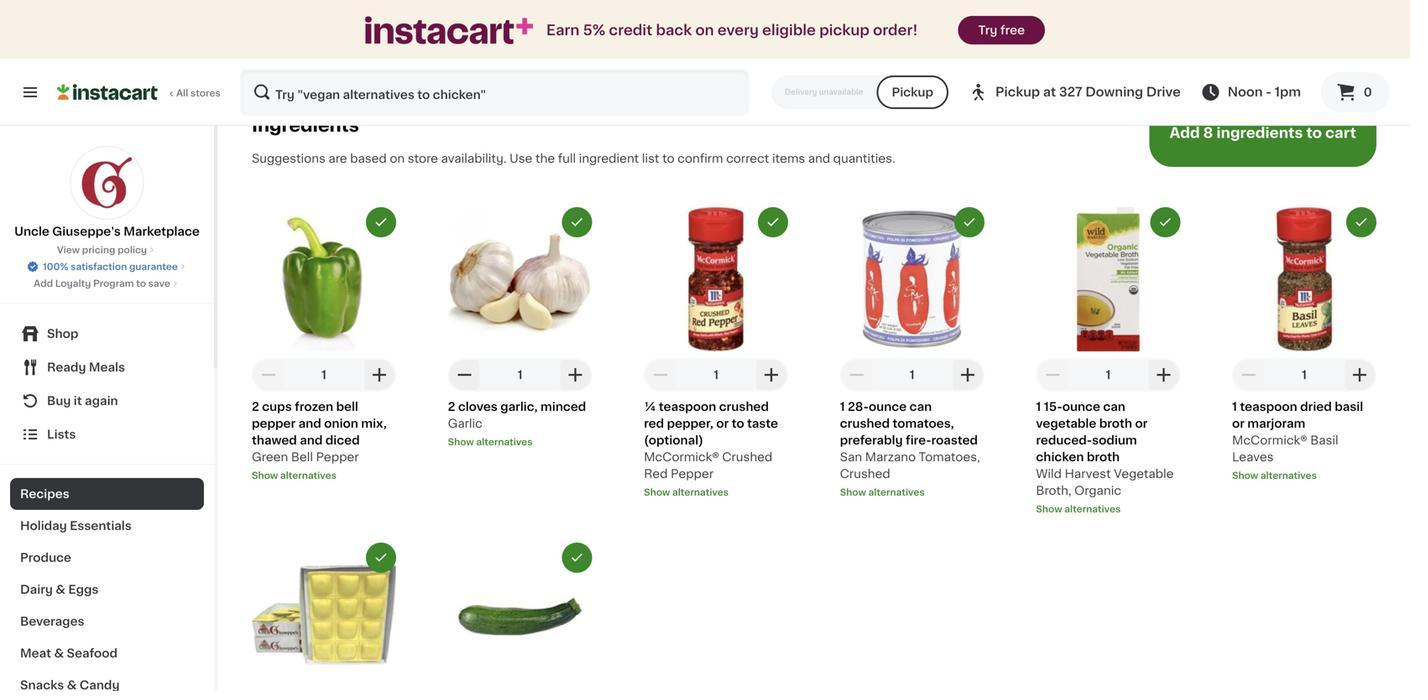 Task type: describe. For each thing, give the bounding box(es) containing it.
shop
[[47, 328, 78, 340]]

increment quantity image for 1 15-ounce can vegetable broth or reduced-sodium chicken broth
[[1154, 365, 1174, 385]]

vegetable
[[1114, 468, 1174, 480]]

1 inside 1 28-ounce can crushed tomatoes, preferably fire-roasted san marzano tomatoes, crushed show alternatives
[[840, 401, 845, 413]]

broth,
[[1036, 485, 1071, 497]]

unselect item image for 2 cups frozen bell pepper and onion mix, thawed and diced
[[373, 215, 389, 230]]

onion
[[324, 418, 358, 430]]

can for tomatoes,
[[910, 401, 932, 413]]

alternatives inside 1 teaspoon dried basil or marjoram mccormick® basil leaves show alternatives
[[1260, 471, 1317, 480]]

or inside ¼ teaspoon crushed red pepper, or to taste (optional) mccormick® crushed red pepper show alternatives
[[716, 418, 729, 430]]

green
[[252, 451, 288, 463]]

add 8 ingredients to cart
[[1170, 126, 1356, 140]]

ready meals button
[[10, 351, 204, 384]]

pickup at 327 downing drive button
[[969, 69, 1181, 116]]

meat & seafood
[[20, 648, 118, 660]]

1 inside 1 15-ounce can vegetable broth or reduced-sodium chicken broth wild harvest vegetable broth, organic show alternatives
[[1036, 401, 1041, 413]]

or inside 1 15-ounce can vegetable broth or reduced-sodium chicken broth wild harvest vegetable broth, organic show alternatives
[[1135, 418, 1148, 430]]

basil
[[1310, 435, 1338, 446]]

to right the list
[[662, 153, 675, 164]]

alternatives inside 2 cloves garlic, minced garlic show alternatives
[[476, 438, 533, 447]]

try
[[978, 24, 997, 36]]

alternatives inside 1 15-ounce can vegetable broth or reduced-sodium chicken broth wild harvest vegetable broth, organic show alternatives
[[1064, 505, 1121, 514]]

decrement quantity image for 15-
[[1043, 365, 1063, 385]]

increment quantity image for 2 cups frozen bell pepper and onion mix, thawed and diced
[[369, 365, 389, 385]]

ready meals
[[47, 362, 125, 373]]

uncle giuseppe's marketplace link
[[14, 146, 200, 240]]

alternatives inside ¼ teaspoon crushed red pepper, or to taste (optional) mccormick® crushed red pepper show alternatives
[[672, 488, 729, 497]]

add loyalty program to save
[[34, 279, 170, 288]]

view pricing policy link
[[57, 243, 157, 257]]

again
[[85, 395, 118, 407]]

pepper inside ¼ teaspoon crushed red pepper, or to taste (optional) mccormick® crushed red pepper show alternatives
[[671, 468, 713, 480]]

uncle giuseppe's marketplace logo image
[[70, 146, 144, 220]]

add loyalty program to save link
[[34, 277, 180, 290]]

list
[[642, 153, 659, 164]]

eligible
[[762, 23, 816, 37]]

teaspoon for or
[[1240, 401, 1297, 413]]

1 inside 1 teaspoon dried basil or marjoram mccormick® basil leaves show alternatives
[[1232, 401, 1237, 413]]

pepper,
[[667, 418, 713, 430]]

suggestions
[[252, 153, 326, 164]]

credit
[[609, 23, 652, 37]]

crushed inside ¼ teaspoon crushed red pepper, or to taste (optional) mccormick® crushed red pepper show alternatives
[[722, 451, 772, 463]]

2 vertical spatial and
[[300, 435, 323, 446]]

eggs
[[68, 584, 99, 596]]

add for add loyalty program to save
[[34, 279, 53, 288]]

mccormick® inside ¼ teaspoon crushed red pepper, or to taste (optional) mccormick® crushed red pepper show alternatives
[[644, 451, 719, 463]]

dairy
[[20, 584, 53, 596]]

shop link
[[10, 317, 204, 351]]

are
[[329, 153, 347, 164]]

1 for marjoram
[[1302, 369, 1307, 381]]

fire-
[[906, 435, 931, 446]]

0 button
[[1321, 72, 1390, 112]]

dairy & eggs
[[20, 584, 99, 596]]

cups
[[262, 401, 292, 413]]

1 vertical spatial broth
[[1087, 451, 1120, 463]]

28-
[[848, 401, 869, 413]]

increment quantity image for 1 28-ounce can crushed tomatoes, preferably fire-roasted
[[957, 365, 978, 385]]

decrement quantity image for ¼ teaspoon crushed red pepper, or to taste (optional)
[[651, 365, 671, 385]]

1 for show
[[518, 369, 523, 381]]

pickup for pickup
[[892, 86, 933, 98]]

bell
[[291, 451, 313, 463]]

tomatoes,
[[893, 418, 954, 430]]

it
[[74, 395, 82, 407]]

show inside 2 cups frozen bell pepper and onion mix, thawed and diced green bell pepper show alternatives
[[252, 471, 278, 480]]

2 for 2 cloves garlic, minced
[[448, 401, 455, 413]]

unselect item image for 2 cloves garlic, minced
[[570, 215, 585, 230]]

pickup button
[[877, 76, 948, 109]]

1 vertical spatial on
[[390, 153, 405, 164]]

crushed inside ¼ teaspoon crushed red pepper, or to taste (optional) mccormick® crushed red pepper show alternatives
[[719, 401, 769, 413]]

show inside 1 15-ounce can vegetable broth or reduced-sodium chicken broth wild harvest vegetable broth, organic show alternatives
[[1036, 505, 1062, 514]]

1 for or
[[714, 369, 719, 381]]

items
[[772, 153, 805, 164]]

Search field
[[242, 71, 748, 114]]

or inside 1 teaspoon dried basil or marjoram mccormick® basil leaves show alternatives
[[1232, 418, 1245, 430]]

basil
[[1335, 401, 1363, 413]]

holiday
[[20, 520, 67, 532]]

show inside ¼ teaspoon crushed red pepper, or to taste (optional) mccormick® crushed red pepper show alternatives
[[644, 488, 670, 497]]

unselect item image for 1 15-ounce can vegetable broth or reduced-sodium chicken broth
[[1158, 215, 1173, 230]]

san
[[840, 451, 862, 463]]

crushed inside 1 28-ounce can crushed tomatoes, preferably fire-roasted san marzano tomatoes, crushed show alternatives
[[840, 418, 890, 430]]

100% satisfaction guarantee
[[43, 262, 178, 272]]

pickup
[[819, 23, 870, 37]]

all
[[176, 89, 188, 98]]

tomatoes,
[[919, 451, 980, 463]]

produce
[[20, 552, 71, 564]]

recipes link
[[10, 478, 204, 510]]

instacart logo image
[[57, 82, 158, 102]]

ingredient
[[579, 153, 639, 164]]

ingredients
[[1216, 126, 1303, 140]]

to inside button
[[1306, 126, 1322, 140]]

downing
[[1085, 86, 1143, 98]]

all stores link
[[57, 69, 222, 116]]

& for meat
[[54, 648, 64, 660]]

beverages
[[20, 616, 84, 628]]

bell
[[336, 401, 358, 413]]

crushed inside 1 28-ounce can crushed tomatoes, preferably fire-roasted san marzano tomatoes, crushed show alternatives
[[840, 468, 890, 480]]

produce link
[[10, 542, 204, 574]]

giuseppe's
[[52, 226, 121, 238]]

meals
[[89, 362, 125, 373]]

show alternatives button for onion
[[252, 469, 396, 482]]

red
[[644, 418, 664, 430]]

vegetable
[[1036, 418, 1096, 430]]

beverages link
[[10, 606, 204, 638]]

1pm
[[1275, 86, 1301, 98]]

100%
[[43, 262, 68, 272]]

buy
[[47, 395, 71, 407]]

pickup at 327 downing drive
[[995, 86, 1181, 98]]

order!
[[873, 23, 918, 37]]



Task type: vqa. For each thing, say whether or not it's contained in the screenshot.


Task type: locate. For each thing, give the bounding box(es) containing it.
3 or from the left
[[1232, 418, 1245, 430]]

4 decrement quantity image from the left
[[1239, 365, 1259, 385]]

frozen
[[295, 401, 333, 413]]

crushed up taste
[[719, 401, 769, 413]]

lists
[[47, 429, 76, 441]]

alternatives down leaves on the right of page
[[1260, 471, 1317, 480]]

ounce for crushed
[[869, 401, 907, 413]]

pricing
[[82, 245, 115, 255]]

1 vertical spatial mccormick®
[[644, 451, 719, 463]]

stores
[[190, 89, 220, 98]]

show alternatives button for preferably
[[840, 486, 984, 499]]

1 28-ounce can crushed tomatoes, preferably fire-roasted san marzano tomatoes, crushed show alternatives
[[840, 401, 980, 497]]

alternatives down bell
[[280, 471, 336, 480]]

0 vertical spatial add
[[1170, 126, 1200, 140]]

ravioli & vegetable soup image
[[814, 0, 1410, 60]]

to left 'save' at the left top of page
[[136, 279, 146, 288]]

0 horizontal spatial add
[[34, 279, 53, 288]]

1 horizontal spatial decrement quantity image
[[1043, 365, 1063, 385]]

on left store
[[390, 153, 405, 164]]

1 ounce from the left
[[869, 401, 907, 413]]

0 horizontal spatial teaspoon
[[659, 401, 716, 413]]

1 vertical spatial &
[[54, 648, 64, 660]]

show alternatives button down red
[[644, 486, 788, 499]]

broth up "sodium"
[[1099, 418, 1132, 430]]

decrement quantity image for 2 cloves garlic, minced
[[455, 365, 475, 385]]

marjoram
[[1247, 418, 1305, 430]]

satisfaction
[[71, 262, 127, 272]]

1 horizontal spatial pickup
[[995, 86, 1040, 98]]

pickup down order!
[[892, 86, 933, 98]]

1 for tomatoes,
[[910, 369, 915, 381]]

1 horizontal spatial ounce
[[1062, 401, 1100, 413]]

decrement quantity image
[[259, 365, 279, 385], [455, 365, 475, 385], [651, 365, 671, 385], [1239, 365, 1259, 385]]

1 horizontal spatial increment quantity image
[[1350, 365, 1370, 385]]

alternatives down (optional)
[[672, 488, 729, 497]]

1 decrement quantity image from the left
[[847, 365, 867, 385]]

show down green
[[252, 471, 278, 480]]

1 can from the left
[[910, 401, 932, 413]]

0 horizontal spatial pickup
[[892, 86, 933, 98]]

show alternatives button for to
[[644, 486, 788, 499]]

show
[[448, 438, 474, 447], [252, 471, 278, 480], [1232, 471, 1258, 480], [644, 488, 670, 497], [840, 488, 866, 497], [1036, 505, 1062, 514]]

and
[[808, 153, 830, 164], [298, 418, 321, 430], [300, 435, 323, 446]]

ounce inside 1 28-ounce can crushed tomatoes, preferably fire-roasted san marzano tomatoes, crushed show alternatives
[[869, 401, 907, 413]]

ready meals link
[[10, 351, 204, 384]]

increment quantity image up roasted on the right of the page
[[957, 365, 978, 385]]

0 horizontal spatial on
[[390, 153, 405, 164]]

& left eggs at the left bottom of page
[[56, 584, 65, 596]]

can inside 1 28-ounce can crushed tomatoes, preferably fire-roasted san marzano tomatoes, crushed show alternatives
[[910, 401, 932, 413]]

2 cups frozen bell pepper and onion mix, thawed and diced green bell pepper show alternatives
[[252, 401, 387, 480]]

every
[[717, 23, 759, 37]]

all stores
[[176, 89, 220, 98]]

unselect item image for ¼ teaspoon crushed red pepper, or to taste (optional)
[[766, 215, 781, 230]]

1 up ¼ teaspoon crushed red pepper, or to taste (optional) mccormick® crushed red pepper show alternatives
[[714, 369, 719, 381]]

1 up "sodium"
[[1106, 369, 1111, 381]]

pepper down diced
[[316, 451, 359, 463]]

store
[[408, 153, 438, 164]]

increment quantity image for 1 teaspoon dried basil or marjoram
[[1350, 365, 1370, 385]]

alternatives down garlic,
[[476, 438, 533, 447]]

2 decrement quantity image from the left
[[1043, 365, 1063, 385]]

earn 5% credit back on every eligible pickup order!
[[546, 23, 918, 37]]

thawed
[[252, 435, 297, 446]]

2 up garlic at bottom
[[448, 401, 455, 413]]

2 2 from the left
[[448, 401, 455, 413]]

decrement quantity image up 15-
[[1043, 365, 1063, 385]]

1 for and
[[321, 369, 326, 381]]

guarantee
[[129, 262, 178, 272]]

teaspoon inside 1 teaspoon dried basil or marjoram mccormick® basil leaves show alternatives
[[1240, 401, 1297, 413]]

mccormick® inside 1 teaspoon dried basil or marjoram mccormick® basil leaves show alternatives
[[1232, 435, 1307, 446]]

decrement quantity image up marjoram
[[1239, 365, 1259, 385]]

confirm
[[678, 153, 723, 164]]

0 vertical spatial &
[[56, 584, 65, 596]]

noon - 1pm
[[1228, 86, 1301, 98]]

unselect item image for 1 teaspoon dried basil or marjoram
[[1354, 215, 1369, 230]]

0 horizontal spatial or
[[716, 418, 729, 430]]

uncle
[[14, 226, 49, 238]]

instacart plus icon image
[[365, 16, 533, 44]]

to inside ¼ teaspoon crushed red pepper, or to taste (optional) mccormick® crushed red pepper show alternatives
[[732, 418, 744, 430]]

wild
[[1036, 468, 1062, 480]]

2 cloves garlic, minced garlic show alternatives
[[448, 401, 586, 447]]

or right pepper,
[[716, 418, 729, 430]]

decrement quantity image up the ¼ at the left bottom of page
[[651, 365, 671, 385]]

increment quantity image for ¼ teaspoon crushed red pepper, or to taste (optional)
[[761, 365, 782, 385]]

crushed down san
[[840, 468, 890, 480]]

pepper inside 2 cups frozen bell pepper and onion mix, thawed and diced green bell pepper show alternatives
[[316, 451, 359, 463]]

1 horizontal spatial crushed
[[840, 468, 890, 480]]

2 horizontal spatial or
[[1232, 418, 1245, 430]]

2 teaspoon from the left
[[1240, 401, 1297, 413]]

diced
[[325, 435, 360, 446]]

crushed down taste
[[722, 451, 772, 463]]

0 vertical spatial mccormick®
[[1232, 435, 1307, 446]]

2 ounce from the left
[[1062, 401, 1100, 413]]

pickup
[[995, 86, 1040, 98], [892, 86, 933, 98]]

0 vertical spatial and
[[808, 153, 830, 164]]

show alternatives button down garlic,
[[448, 435, 592, 449]]

pickup inside button
[[892, 86, 933, 98]]

drive
[[1146, 86, 1181, 98]]

1 15-ounce can vegetable broth or reduced-sodium chicken broth wild harvest vegetable broth, organic show alternatives
[[1036, 401, 1174, 514]]

increment quantity image for 2 cloves garlic, minced
[[565, 365, 585, 385]]

show down red
[[644, 488, 670, 497]]

& for dairy
[[56, 584, 65, 596]]

loyalty
[[55, 279, 91, 288]]

mccormick® down marjoram
[[1232, 435, 1307, 446]]

cloves
[[458, 401, 498, 413]]

increment quantity image up basil
[[1350, 365, 1370, 385]]

1 horizontal spatial or
[[1135, 418, 1148, 430]]

holiday essentials
[[20, 520, 132, 532]]

teaspoon up marjoram
[[1240, 401, 1297, 413]]

1 vertical spatial pepper
[[671, 468, 713, 480]]

and down frozen
[[298, 418, 321, 430]]

1 increment quantity image from the left
[[369, 365, 389, 385]]

2 inside 2 cloves garlic, minced garlic show alternatives
[[448, 401, 455, 413]]

pickup inside popup button
[[995, 86, 1040, 98]]

1 increment quantity image from the left
[[957, 365, 978, 385]]

to left the cart
[[1306, 126, 1322, 140]]

decrement quantity image for 2 cups frozen bell pepper and onion mix, thawed and diced
[[259, 365, 279, 385]]

2 left the cups
[[252, 401, 259, 413]]

alternatives down organic
[[1064, 505, 1121, 514]]

crushed up preferably
[[840, 418, 890, 430]]

1 left 28-
[[840, 401, 845, 413]]

decrement quantity image for 28-
[[847, 365, 867, 385]]

back
[[656, 23, 692, 37]]

1 for broth
[[1106, 369, 1111, 381]]

8
[[1203, 126, 1213, 140]]

full
[[558, 153, 576, 164]]

0 horizontal spatial mccormick®
[[644, 451, 719, 463]]

0 horizontal spatial decrement quantity image
[[847, 365, 867, 385]]

unselect item image
[[570, 215, 585, 230], [766, 215, 781, 230], [962, 215, 977, 230], [1354, 215, 1369, 230], [570, 550, 585, 566]]

(optional)
[[644, 435, 703, 446]]

0 vertical spatial on
[[695, 23, 714, 37]]

ounce for vegetable
[[1062, 401, 1100, 413]]

alternatives inside 1 28-ounce can crushed tomatoes, preferably fire-roasted san marzano tomatoes, crushed show alternatives
[[868, 488, 925, 497]]

1 teaspoon from the left
[[659, 401, 716, 413]]

show down san
[[840, 488, 866, 497]]

0 horizontal spatial 2
[[252, 401, 259, 413]]

try free
[[978, 24, 1025, 36]]

quantities.
[[833, 153, 895, 164]]

decrement quantity image
[[847, 365, 867, 385], [1043, 365, 1063, 385]]

uncle giuseppe's marketplace
[[14, 226, 200, 238]]

essentials
[[70, 520, 132, 532]]

harvest
[[1065, 468, 1111, 480]]

1 horizontal spatial add
[[1170, 126, 1200, 140]]

ready
[[47, 362, 86, 373]]

broth down "sodium"
[[1087, 451, 1120, 463]]

teaspoon inside ¼ teaspoon crushed red pepper, or to taste (optional) mccormick® crushed red pepper show alternatives
[[659, 401, 716, 413]]

4 increment quantity image from the left
[[1154, 365, 1174, 385]]

red
[[644, 468, 668, 480]]

show inside 2 cloves garlic, minced garlic show alternatives
[[448, 438, 474, 447]]

to left taste
[[732, 418, 744, 430]]

ounce up preferably
[[869, 401, 907, 413]]

marzano
[[865, 451, 916, 463]]

product group
[[252, 207, 396, 482], [448, 207, 592, 449], [644, 207, 788, 499], [840, 207, 984, 499], [1036, 207, 1180, 516], [1232, 207, 1376, 482], [252, 543, 396, 692], [448, 543, 592, 692]]

and right items
[[808, 153, 830, 164]]

show inside 1 28-ounce can crushed tomatoes, preferably fire-roasted san marzano tomatoes, crushed show alternatives
[[840, 488, 866, 497]]

2 for 2 cups frozen bell pepper and onion mix, thawed and diced
[[252, 401, 259, 413]]

show alternatives button for mccormick®
[[1232, 469, 1376, 482]]

can inside 1 15-ounce can vegetable broth or reduced-sodium chicken broth wild harvest vegetable broth, organic show alternatives
[[1103, 401, 1125, 413]]

add inside button
[[1170, 126, 1200, 140]]

0 vertical spatial pepper
[[316, 451, 359, 463]]

1 vertical spatial crushed
[[840, 418, 890, 430]]

seafood
[[67, 648, 118, 660]]

show alternatives button down marzano at the right of the page
[[840, 486, 984, 499]]

0 horizontal spatial increment quantity image
[[957, 365, 978, 385]]

0 horizontal spatial crushed
[[719, 401, 769, 413]]

0 horizontal spatial pepper
[[316, 451, 359, 463]]

15-
[[1044, 401, 1062, 413]]

increment quantity image
[[957, 365, 978, 385], [1350, 365, 1370, 385]]

show alternatives button for alternatives
[[448, 435, 592, 449]]

alternatives down marzano at the right of the page
[[868, 488, 925, 497]]

suggestions are based on store availability. use the full ingredient list to confirm correct items and quantities.
[[252, 153, 895, 164]]

teaspoon up pepper,
[[659, 401, 716, 413]]

1 horizontal spatial crushed
[[840, 418, 890, 430]]

on right the back
[[695, 23, 714, 37]]

1 left 15-
[[1036, 401, 1041, 413]]

recipes
[[20, 488, 69, 500]]

1 decrement quantity image from the left
[[259, 365, 279, 385]]

1 up tomatoes,
[[910, 369, 915, 381]]

ounce inside 1 15-ounce can vegetable broth or reduced-sodium chicken broth wild harvest vegetable broth, organic show alternatives
[[1062, 401, 1100, 413]]

show down leaves on the right of page
[[1232, 471, 1258, 480]]

unselect item image
[[373, 215, 389, 230], [1158, 215, 1173, 230], [373, 550, 389, 566]]

0 horizontal spatial can
[[910, 401, 932, 413]]

program
[[93, 279, 134, 288]]

correct
[[726, 153, 769, 164]]

add for add 8 ingredients to cart
[[1170, 126, 1200, 140]]

can
[[910, 401, 932, 413], [1103, 401, 1125, 413]]

1 vertical spatial and
[[298, 418, 321, 430]]

1 2 from the left
[[252, 401, 259, 413]]

earn
[[546, 23, 579, 37]]

add left 8
[[1170, 126, 1200, 140]]

unselect item image for 1 28-ounce can crushed tomatoes, preferably fire-roasted
[[962, 215, 977, 230]]

free
[[1000, 24, 1025, 36]]

0 horizontal spatial ounce
[[869, 401, 907, 413]]

2
[[252, 401, 259, 413], [448, 401, 455, 413]]

3 decrement quantity image from the left
[[651, 365, 671, 385]]

100% satisfaction guarantee button
[[26, 257, 188, 274]]

service type group
[[771, 76, 948, 109]]

1 horizontal spatial can
[[1103, 401, 1125, 413]]

decrement quantity image up the cups
[[259, 365, 279, 385]]

garlic,
[[500, 401, 538, 413]]

or up "sodium"
[[1135, 418, 1148, 430]]

add 8 ingredients to cart button
[[1149, 101, 1376, 167]]

pickup left at at the right
[[995, 86, 1040, 98]]

show down garlic at bottom
[[448, 438, 474, 447]]

5%
[[583, 23, 605, 37]]

decrement quantity image up cloves
[[455, 365, 475, 385]]

& right meat
[[54, 648, 64, 660]]

1 teaspoon dried basil or marjoram mccormick® basil leaves show alternatives
[[1232, 401, 1363, 480]]

sodium
[[1092, 435, 1137, 446]]

2 increment quantity image from the left
[[1350, 365, 1370, 385]]

1 up garlic,
[[518, 369, 523, 381]]

1 or from the left
[[716, 418, 729, 430]]

ounce up the vegetable
[[1062, 401, 1100, 413]]

show alternatives button down bell
[[252, 469, 396, 482]]

teaspoon for pepper,
[[659, 401, 716, 413]]

¼ teaspoon crushed red pepper, or to taste (optional) mccormick® crushed red pepper show alternatives
[[644, 401, 778, 497]]

show alternatives button down organic
[[1036, 503, 1180, 516]]

1 vertical spatial crushed
[[840, 468, 890, 480]]

-
[[1266, 86, 1272, 98]]

buy it again
[[47, 395, 118, 407]]

3 increment quantity image from the left
[[761, 365, 782, 385]]

1 horizontal spatial on
[[695, 23, 714, 37]]

availability.
[[441, 153, 507, 164]]

2 decrement quantity image from the left
[[455, 365, 475, 385]]

¼
[[644, 401, 656, 413]]

minced
[[541, 401, 586, 413]]

1 horizontal spatial teaspoon
[[1240, 401, 1297, 413]]

show alternatives button for or
[[1036, 503, 1180, 516]]

1 up dried
[[1302, 369, 1307, 381]]

crushed
[[722, 451, 772, 463], [840, 468, 890, 480]]

0 horizontal spatial crushed
[[722, 451, 772, 463]]

1 vertical spatial add
[[34, 279, 53, 288]]

decrement quantity image for 1 teaspoon dried basil or marjoram
[[1239, 365, 1259, 385]]

and up bell
[[300, 435, 323, 446]]

the
[[535, 153, 555, 164]]

1 horizontal spatial mccormick®
[[1232, 435, 1307, 446]]

dried
[[1300, 401, 1332, 413]]

can for broth
[[1103, 401, 1125, 413]]

mccormick® down (optional)
[[644, 451, 719, 463]]

2 inside 2 cups frozen bell pepper and onion mix, thawed and diced green bell pepper show alternatives
[[252, 401, 259, 413]]

show inside 1 teaspoon dried basil or marjoram mccormick® basil leaves show alternatives
[[1232, 471, 1258, 480]]

1 horizontal spatial pepper
[[671, 468, 713, 480]]

2 or from the left
[[1135, 418, 1148, 430]]

alternatives inside 2 cups frozen bell pepper and onion mix, thawed and diced green bell pepper show alternatives
[[280, 471, 336, 480]]

0 vertical spatial crushed
[[722, 451, 772, 463]]

add down the 100%
[[34, 279, 53, 288]]

show down the broth,
[[1036, 505, 1062, 514]]

garlic
[[448, 418, 482, 430]]

at
[[1043, 86, 1056, 98]]

increment quantity image
[[369, 365, 389, 385], [565, 365, 585, 385], [761, 365, 782, 385], [1154, 365, 1174, 385]]

0 vertical spatial crushed
[[719, 401, 769, 413]]

decrement quantity image up 28-
[[847, 365, 867, 385]]

pickup for pickup at 327 downing drive
[[995, 86, 1040, 98]]

alternatives
[[476, 438, 533, 447], [280, 471, 336, 480], [1260, 471, 1317, 480], [672, 488, 729, 497], [868, 488, 925, 497], [1064, 505, 1121, 514]]

2 can from the left
[[1103, 401, 1125, 413]]

taste
[[747, 418, 778, 430]]

can up "sodium"
[[1103, 401, 1125, 413]]

1 up frozen
[[321, 369, 326, 381]]

None search field
[[240, 69, 749, 116]]

0 vertical spatial broth
[[1099, 418, 1132, 430]]

pepper
[[316, 451, 359, 463], [671, 468, 713, 480]]

pepper right red
[[671, 468, 713, 480]]

or up leaves on the right of page
[[1232, 418, 1245, 430]]

0
[[1364, 86, 1372, 98]]

1 up leaves on the right of page
[[1232, 401, 1237, 413]]

1 horizontal spatial 2
[[448, 401, 455, 413]]

show alternatives button down basil
[[1232, 469, 1376, 482]]

pepper
[[252, 418, 296, 430]]

2 increment quantity image from the left
[[565, 365, 585, 385]]

can up tomatoes,
[[910, 401, 932, 413]]

save
[[148, 279, 170, 288]]

noon
[[1228, 86, 1263, 98]]



